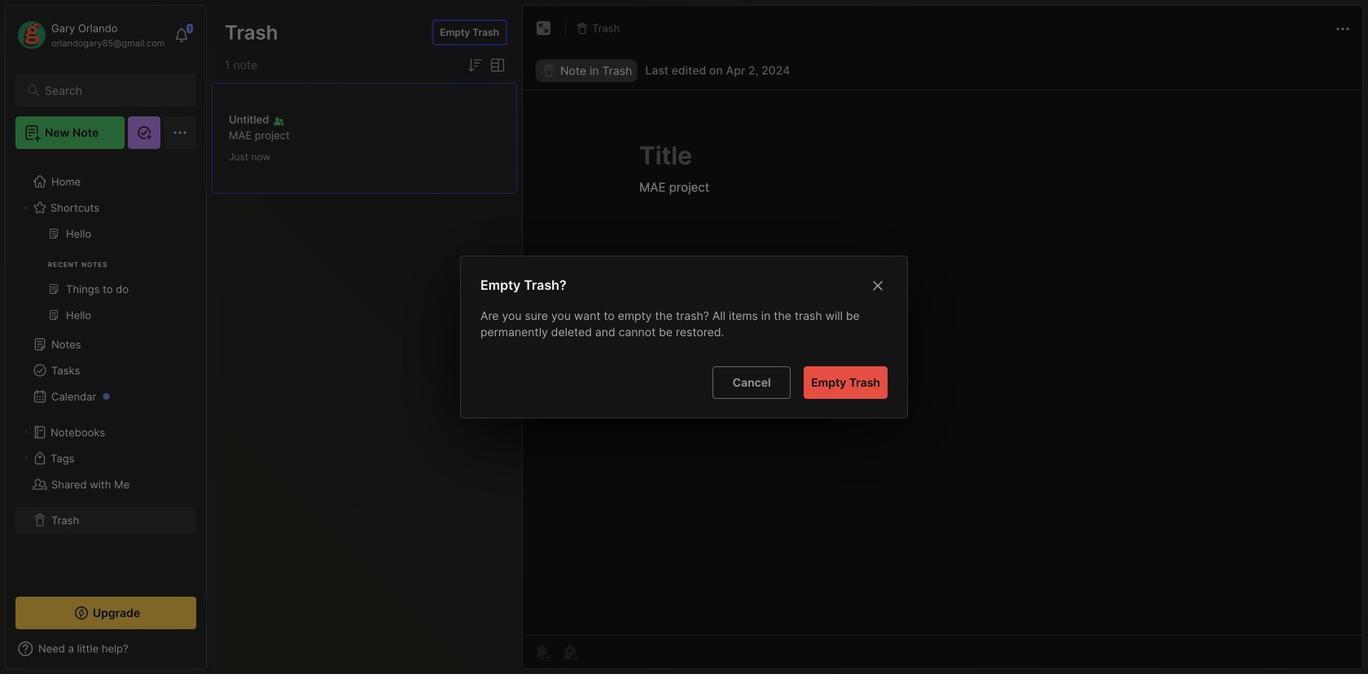 Task type: vqa. For each thing, say whether or not it's contained in the screenshot.
Images
no



Task type: locate. For each thing, give the bounding box(es) containing it.
main element
[[0, 0, 212, 674]]

none search field inside main element
[[45, 81, 175, 100]]

close image
[[868, 276, 888, 296]]

tree inside main element
[[6, 159, 206, 582]]

group
[[15, 221, 195, 338]]

Note Editor text field
[[523, 90, 1362, 635]]

tree
[[6, 159, 206, 582]]

None search field
[[45, 81, 175, 100]]

Search text field
[[45, 83, 175, 99]]

group inside tree
[[15, 221, 195, 338]]



Task type: describe. For each thing, give the bounding box(es) containing it.
expand note image
[[534, 19, 554, 38]]

expand tags image
[[21, 454, 31, 463]]

add tag image
[[560, 643, 580, 662]]

expand notebooks image
[[21, 428, 31, 437]]

add a reminder image
[[533, 643, 552, 662]]

note window element
[[522, 5, 1363, 669]]



